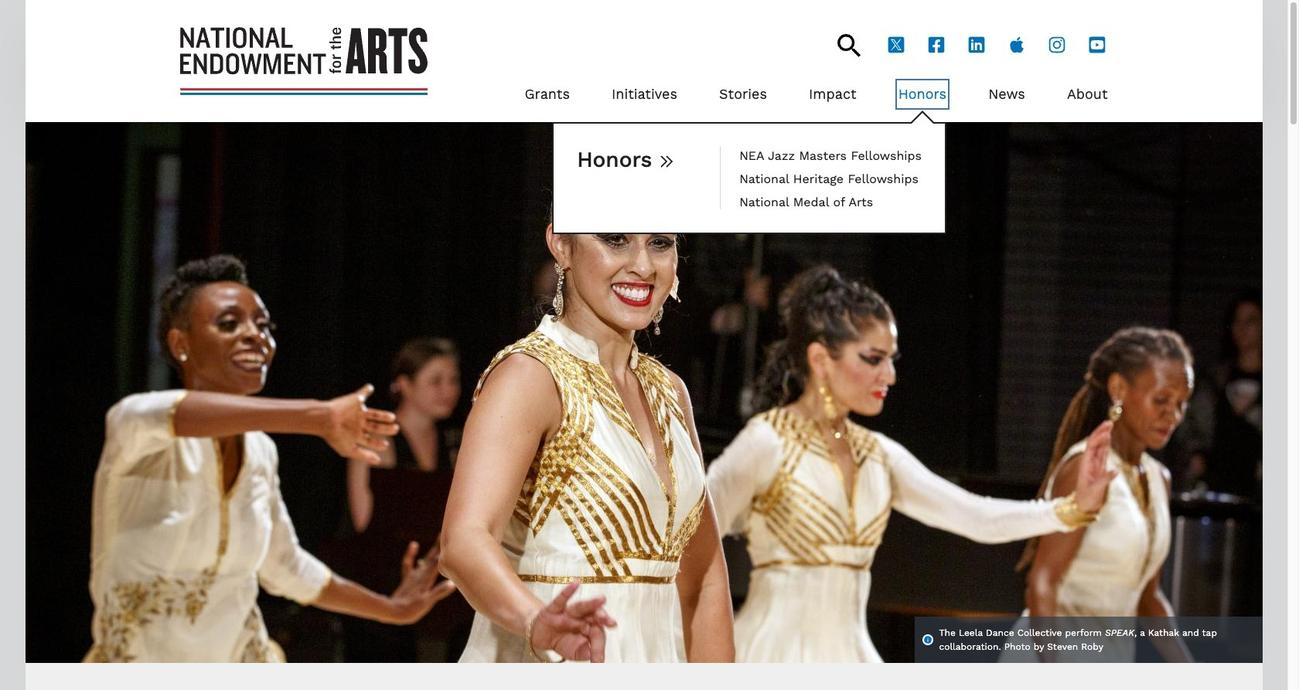 Task type: locate. For each thing, give the bounding box(es) containing it.
menu bar
[[483, 57, 1108, 235]]

national endowment for the arts logo image
[[180, 27, 427, 95]]

menu item
[[525, 82, 570, 107], [612, 82, 678, 107], [720, 82, 768, 107], [809, 82, 857, 107], [989, 82, 1026, 107], [1068, 82, 1108, 107], [740, 147, 922, 164], [740, 170, 922, 187], [740, 193, 922, 210]]



Task type: describe. For each thing, give the bounding box(es) containing it.
four women dressed in white dancing kathak style on stage. image
[[25, 123, 1263, 664]]



Task type: vqa. For each thing, say whether or not it's contained in the screenshot.
National Endowment for the Arts logo
yes



